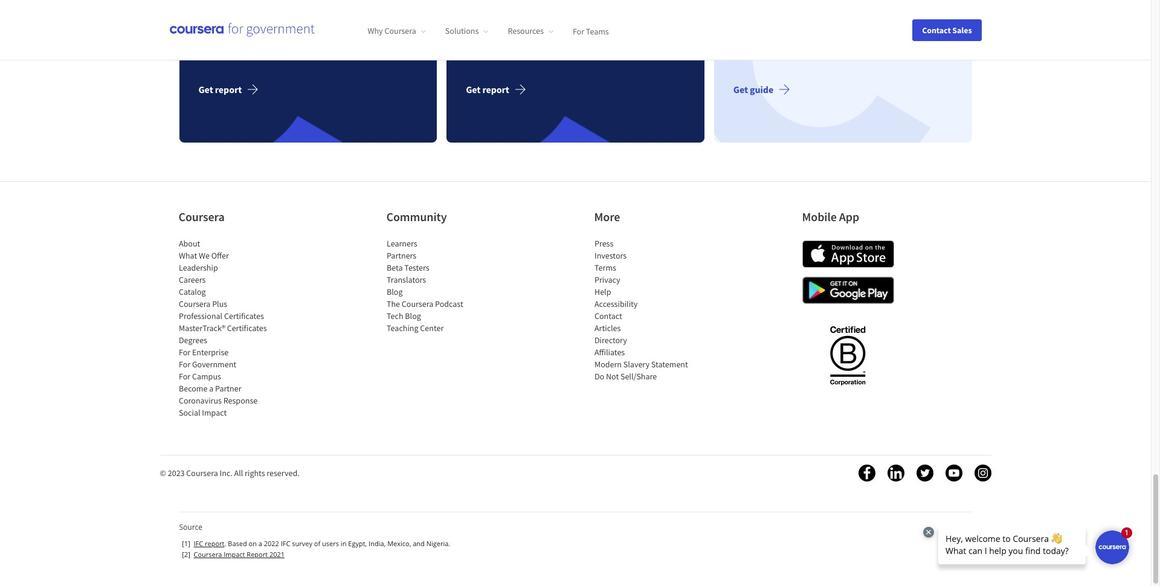 Task type: locate. For each thing, give the bounding box(es) containing it.
on
[[562, 23, 573, 35], [249, 539, 257, 548]]

mexico,
[[387, 539, 411, 548]]

report for first get report button
[[215, 83, 242, 95]]

0 horizontal spatial blog
[[386, 286, 402, 297]]

list
[[179, 237, 281, 418], [386, 237, 489, 334], [594, 237, 697, 382]]

learners partners beta testers translators blog the coursera podcast tech blog teaching center
[[386, 238, 463, 333]]

contact inside press investors terms privacy help accessibility contact articles directory affiliates modern slavery statement do not sell/share
[[594, 310, 622, 321]]

enterprise
[[192, 347, 228, 357]]

you
[[923, 28, 938, 40]]

for campus link
[[179, 371, 221, 382]]

what we offer link
[[179, 250, 229, 261]]

ifc
[[194, 539, 203, 548], [281, 539, 290, 548]]

0 vertical spatial and
[[374, 28, 390, 40]]

1 horizontal spatial on
[[562, 23, 573, 35]]

coursera
[[385, 26, 416, 36], [179, 209, 225, 224], [179, 298, 210, 309], [401, 298, 433, 309], [186, 467, 218, 478], [194, 550, 222, 559]]

0 horizontal spatial contact
[[594, 310, 622, 321]]

2 horizontal spatial and
[[795, 42, 811, 54]]

coronavirus
[[179, 395, 221, 406]]

0 vertical spatial on
[[562, 23, 573, 35]]

get report button
[[198, 75, 268, 104], [466, 75, 536, 104]]

2 vertical spatial and
[[413, 539, 425, 548]]

skill down inform
[[466, 23, 482, 35]]

nigeria.
[[426, 539, 450, 548]]

partners link
[[386, 250, 416, 261]]

1 vertical spatial contact
[[594, 310, 622, 321]]

list containing about
[[179, 237, 281, 418]]

certificates down professional certificates link
[[227, 322, 267, 333]]

investors
[[594, 250, 626, 261]]

list containing press
[[594, 237, 697, 382]]

1 list from the left
[[179, 237, 281, 418]]

1 horizontal spatial a
[[258, 539, 262, 548]]

coursera down catalog link
[[179, 298, 210, 309]]

1 horizontal spatial in
[[816, 28, 824, 40]]

1 horizontal spatial get report
[[466, 83, 509, 95]]

your inside inform your workforce planning for digital roles with skill benchmarks based on 124m+ learners
[[495, 8, 513, 20]]

contact up articles link
[[594, 310, 622, 321]]

employee
[[838, 42, 878, 54]]

coursera youtube image
[[945, 464, 962, 481]]

impact inside about what we offer leadership careers catalog coursera plus professional certificates mastertrack® certificates degrees for enterprise for government for campus become a partner coronavirus response social impact
[[202, 407, 226, 418]]

and right mexico,
[[413, 539, 425, 548]]

1 vertical spatial blog
[[405, 310, 421, 321]]

reskill
[[392, 28, 416, 40]]

2 horizontal spatial list
[[594, 237, 697, 382]]

skill inside learn how investing in online training can help you close skill gaps and boost employee retention.
[[756, 42, 772, 54]]

coursera plus link
[[179, 298, 227, 309]]

coursera for government image
[[169, 23, 314, 37]]

0 vertical spatial in
[[816, 28, 824, 40]]

1 horizontal spatial skill
[[756, 42, 772, 54]]

1 horizontal spatial ifc
[[281, 539, 290, 548]]

2 horizontal spatial get
[[733, 83, 748, 95]]

reserved.
[[267, 467, 300, 478]]

press link
[[594, 238, 613, 249]]

impact
[[202, 407, 226, 418], [224, 550, 245, 559]]

in right the users
[[341, 539, 346, 548]]

close
[[733, 42, 754, 54]]

become
[[179, 383, 207, 394]]

articles
[[594, 322, 620, 333]]

inform your workforce planning for digital roles with skill benchmarks based on 124m+ learners
[[466, 8, 676, 35]]

blog up the
[[386, 286, 402, 297]]

report for 2nd get report button from left
[[482, 83, 509, 95]]

users
[[322, 539, 339, 548]]

learn how investing in online training can help you close skill gaps and boost employee retention.
[[733, 28, 938, 54]]

1 horizontal spatial get report button
[[466, 75, 536, 104]]

your up benchmarks
[[495, 8, 513, 20]]

report
[[247, 550, 268, 559]]

1 horizontal spatial and
[[413, 539, 425, 548]]

0 horizontal spatial on
[[249, 539, 257, 548]]

egypt,
[[348, 539, 367, 548]]

blog
[[386, 286, 402, 297], [405, 310, 421, 321]]

contact right help
[[922, 24, 951, 35]]

2 get report from the left
[[466, 83, 509, 95]]

your down uncover
[[198, 42, 217, 54]]

1 horizontal spatial list
[[386, 237, 489, 334]]

0 vertical spatial impact
[[202, 407, 226, 418]]

about what we offer leadership careers catalog coursera plus professional certificates mastertrack® certificates degrees for enterprise for government for campus become a partner coronavirus response social impact
[[179, 238, 267, 418]]

get for learn how investing in online training can help you close skill gaps and boost employee retention.
[[733, 83, 748, 95]]

with
[[658, 8, 676, 20]]

do
[[594, 371, 604, 382]]

coursera up tech blog link
[[401, 298, 433, 309]]

0 vertical spatial your
[[495, 8, 513, 20]]

a inside ifc report . based on a 2022 ifc survey of users in egypt, india, mexico, and nigeria. coursera impact report 2021
[[258, 539, 262, 548]]

report
[[215, 83, 242, 95], [482, 83, 509, 95], [205, 539, 224, 548]]

coursera inside ifc report . based on a 2022 ifc survey of users in egypt, india, mexico, and nigeria. coursera impact report 2021
[[194, 550, 222, 559]]

1 get from the left
[[198, 83, 213, 95]]

3 get from the left
[[733, 83, 748, 95]]

coursera right why
[[385, 26, 416, 36]]

0 horizontal spatial in
[[341, 539, 346, 548]]

1 horizontal spatial get
[[466, 83, 481, 95]]

in up boost
[[816, 28, 824, 40]]

blog up teaching center link
[[405, 310, 421, 321]]

and down investing
[[795, 42, 811, 54]]

for up for campus link
[[179, 359, 190, 370]]

modern slavery statement link
[[594, 359, 688, 370]]

terms link
[[594, 262, 616, 273]]

get it on google play image
[[802, 276, 894, 304]]

skill inside inform your workforce planning for digital roles with skill benchmarks based on 124m+ learners
[[466, 23, 482, 35]]

ifc down the source
[[194, 539, 203, 548]]

coursera inside learners partners beta testers translators blog the coursera podcast tech blog teaching center
[[401, 298, 433, 309]]

1 vertical spatial a
[[258, 539, 262, 548]]

1 vertical spatial impact
[[224, 550, 245, 559]]

sell/share
[[620, 371, 657, 382]]

1 horizontal spatial blog
[[405, 310, 421, 321]]

a left 2022 at the bottom of the page
[[258, 539, 262, 548]]

accessibility link
[[594, 298, 637, 309]]

about
[[179, 238, 200, 249]]

degrees link
[[179, 334, 207, 345]]

0 vertical spatial a
[[209, 383, 213, 394]]

training
[[853, 28, 884, 40]]

in
[[816, 28, 824, 40], [341, 539, 346, 548]]

1 vertical spatial skill
[[756, 42, 772, 54]]

0 vertical spatial contact
[[922, 24, 951, 35]]

get for uncover the fastest-growing skills to upskill and reskill your workforce.
[[198, 83, 213, 95]]

a down campus
[[209, 383, 213, 394]]

of
[[314, 539, 320, 548]]

report inside ifc report . based on a 2022 ifc survey of users in egypt, india, mexico, and nigeria. coursera impact report 2021
[[205, 539, 224, 548]]

rights
[[245, 467, 265, 478]]

mastertrack®
[[179, 322, 225, 333]]

on up report
[[249, 539, 257, 548]]

certificates up mastertrack® certificates link
[[224, 310, 264, 321]]

tech blog link
[[386, 310, 421, 321]]

catalog link
[[179, 286, 205, 297]]

and
[[374, 28, 390, 40], [795, 42, 811, 54], [413, 539, 425, 548]]

list for more
[[594, 237, 697, 382]]

based
[[536, 23, 560, 35]]

guide
[[750, 83, 773, 95]]

0 horizontal spatial and
[[374, 28, 390, 40]]

for down planning
[[573, 26, 584, 36]]

a inside about what we offer leadership careers catalog coursera plus professional certificates mastertrack® certificates degrees for enterprise for government for campus become a partner coronavirus response social impact
[[209, 383, 213, 394]]

1 vertical spatial in
[[341, 539, 346, 548]]

impact inside ifc report . based on a 2022 ifc survey of users in egypt, india, mexico, and nigeria. coursera impact report 2021
[[224, 550, 245, 559]]

on inside ifc report . based on a 2022 ifc survey of users in egypt, india, mexico, and nigeria. coursera impact report 2021
[[249, 539, 257, 548]]

1 horizontal spatial contact
[[922, 24, 951, 35]]

leadership link
[[179, 262, 218, 273]]

for enterprise link
[[179, 347, 228, 357]]

online
[[826, 28, 851, 40]]

skill down how
[[756, 42, 772, 54]]

ifc up 2021
[[281, 539, 290, 548]]

2 get from the left
[[466, 83, 481, 95]]

0 horizontal spatial ifc
[[194, 539, 203, 548]]

and left reskill
[[374, 28, 390, 40]]

get left guide
[[733, 83, 748, 95]]

0 vertical spatial skill
[[466, 23, 482, 35]]

0 horizontal spatial get report button
[[198, 75, 268, 104]]

growing
[[278, 28, 311, 40]]

2023
[[168, 467, 185, 478]]

translators link
[[386, 274, 426, 285]]

get down uncover
[[198, 83, 213, 95]]

1 vertical spatial on
[[249, 539, 257, 548]]

for
[[595, 8, 607, 20]]

on down planning
[[562, 23, 573, 35]]

1 horizontal spatial your
[[495, 8, 513, 20]]

investors link
[[594, 250, 626, 261]]

coursera down ifc report link
[[194, 550, 222, 559]]

0 horizontal spatial your
[[198, 42, 217, 54]]

do not sell/share link
[[594, 371, 657, 382]]

impact down coronavirus response link
[[202, 407, 226, 418]]

partner
[[215, 383, 241, 394]]

articles link
[[594, 322, 620, 333]]

1 vertical spatial your
[[198, 42, 217, 54]]

for teams link
[[573, 26, 609, 36]]

0 horizontal spatial get report
[[198, 83, 242, 95]]

2021
[[269, 550, 285, 559]]

3 list from the left
[[594, 237, 697, 382]]

podcast
[[435, 298, 463, 309]]

learners link
[[386, 238, 417, 249]]

plus
[[212, 298, 227, 309]]

0 horizontal spatial list
[[179, 237, 281, 418]]

0 horizontal spatial get
[[198, 83, 213, 95]]

list containing learners
[[386, 237, 489, 334]]

2 list from the left
[[386, 237, 489, 334]]

learn
[[733, 28, 756, 40]]

to
[[335, 28, 344, 40]]

get down solutions link
[[466, 83, 481, 95]]

beta testers link
[[386, 262, 429, 273]]

for government link
[[179, 359, 236, 370]]

workforce
[[515, 8, 556, 20]]

1 vertical spatial and
[[795, 42, 811, 54]]

impact down 'based'
[[224, 550, 245, 559]]

© 2023 coursera inc. all rights reserved.
[[160, 467, 300, 478]]

0 horizontal spatial a
[[209, 383, 213, 394]]

all
[[234, 467, 243, 478]]

coursera twitter image
[[916, 464, 933, 481]]

0 horizontal spatial skill
[[466, 23, 482, 35]]



Task type: vqa. For each thing, say whether or not it's contained in the screenshot.
'press investors terms privacy help accessibility contact articles directory affiliates modern slavery statement do not sell/share'
yes



Task type: describe. For each thing, give the bounding box(es) containing it.
careers
[[179, 274, 205, 285]]

2 ifc from the left
[[281, 539, 290, 548]]

coursera left inc.
[[186, 467, 218, 478]]

mastertrack® certificates link
[[179, 322, 267, 333]]

become a partner link
[[179, 383, 241, 394]]

contact sales button
[[912, 19, 982, 41]]

accessibility
[[594, 298, 637, 309]]

affiliates link
[[594, 347, 625, 357]]

list for coursera
[[179, 237, 281, 418]]

contact inside "contact sales" button
[[922, 24, 951, 35]]

source
[[179, 522, 202, 532]]

in inside ifc report . based on a 2022 ifc survey of users in egypt, india, mexico, and nigeria. coursera impact report 2021
[[341, 539, 346, 548]]

and inside learn how investing in online training can help you close skill gaps and boost employee retention.
[[795, 42, 811, 54]]

coursera up about
[[179, 209, 225, 224]]

help
[[594, 286, 611, 297]]

investing
[[777, 28, 814, 40]]

social impact link
[[179, 407, 226, 418]]

degrees
[[179, 334, 207, 345]]

in inside learn how investing in online training can help you close skill gaps and boost employee retention.
[[816, 28, 824, 40]]

1 get report button from the left
[[198, 75, 268, 104]]

solutions
[[445, 26, 479, 36]]

what
[[179, 250, 197, 261]]

list for community
[[386, 237, 489, 334]]

©
[[160, 467, 166, 478]]

directory link
[[594, 334, 627, 345]]

terms
[[594, 262, 616, 273]]

2022
[[264, 539, 279, 548]]

help link
[[594, 286, 611, 297]]

professional
[[179, 310, 222, 321]]

and inside ifc report . based on a 2022 ifc survey of users in egypt, india, mexico, and nigeria. coursera impact report 2021
[[413, 539, 425, 548]]

ifc report . based on a 2022 ifc survey of users in egypt, india, mexico, and nigeria. coursera impact report 2021
[[194, 539, 450, 559]]

why coursera
[[368, 26, 416, 36]]

coursera linkedin image
[[887, 464, 904, 481]]

statement
[[651, 359, 688, 370]]

modern
[[594, 359, 621, 370]]

why
[[368, 26, 383, 36]]

gaps
[[774, 42, 793, 54]]

professional certificates link
[[179, 310, 264, 321]]

skills
[[313, 28, 333, 40]]

can
[[886, 28, 901, 40]]

1 ifc from the left
[[194, 539, 203, 548]]

digital
[[609, 8, 634, 20]]

based
[[228, 539, 247, 548]]

blog link
[[386, 286, 402, 297]]

and inside uncover the fastest-growing skills to upskill and reskill your workforce.
[[374, 28, 390, 40]]

more
[[594, 209, 620, 224]]

partners
[[386, 250, 416, 261]]

resources link
[[508, 26, 553, 36]]

for up become on the bottom left of page
[[179, 371, 190, 382]]

mobile
[[802, 209, 837, 224]]

social
[[179, 407, 200, 418]]

learners
[[603, 23, 636, 35]]

1 vertical spatial certificates
[[227, 322, 267, 333]]

contact sales
[[922, 24, 972, 35]]

translators
[[386, 274, 426, 285]]

inc.
[[220, 467, 232, 478]]

careers link
[[179, 274, 205, 285]]

slavery
[[623, 359, 649, 370]]

about link
[[179, 238, 200, 249]]

coronavirus response link
[[179, 395, 257, 406]]

boost
[[813, 42, 836, 54]]

0 vertical spatial blog
[[386, 286, 402, 297]]

0 vertical spatial certificates
[[224, 310, 264, 321]]

the
[[386, 298, 400, 309]]

government
[[192, 359, 236, 370]]

coursera inside about what we offer leadership careers catalog coursera plus professional certificates mastertrack® certificates degrees for enterprise for government for campus become a partner coronavirus response social impact
[[179, 298, 210, 309]]

1 get report from the left
[[198, 83, 242, 95]]

for down degrees
[[179, 347, 190, 357]]

get guide
[[733, 83, 773, 95]]

learners
[[386, 238, 417, 249]]

for teams
[[573, 26, 609, 36]]

benchmarks
[[484, 23, 534, 35]]

124m+
[[575, 23, 601, 35]]

logo of certified b corporation image
[[823, 319, 872, 391]]

catalog
[[179, 286, 205, 297]]

the coursera podcast link
[[386, 298, 463, 309]]

fastest-
[[249, 28, 278, 40]]

resources
[[508, 26, 544, 36]]

tech
[[386, 310, 403, 321]]

inform
[[466, 8, 493, 20]]

app
[[839, 209, 859, 224]]

contact link
[[594, 310, 622, 321]]

community
[[386, 209, 447, 224]]

2 get report button from the left
[[466, 75, 536, 104]]

how
[[758, 28, 776, 40]]

response
[[223, 395, 257, 406]]

teaching
[[386, 322, 418, 333]]

.
[[224, 539, 226, 548]]

get guide button
[[733, 75, 800, 104]]

the
[[234, 28, 247, 40]]

coursera facebook image
[[858, 464, 875, 481]]

campus
[[192, 371, 221, 382]]

coursera instagram image
[[974, 464, 991, 481]]

your inside uncover the fastest-growing skills to upskill and reskill your workforce.
[[198, 42, 217, 54]]

download on the app store image
[[802, 240, 894, 267]]

on inside inform your workforce planning for digital roles with skill benchmarks based on 124m+ learners
[[562, 23, 573, 35]]

testers
[[404, 262, 429, 273]]



